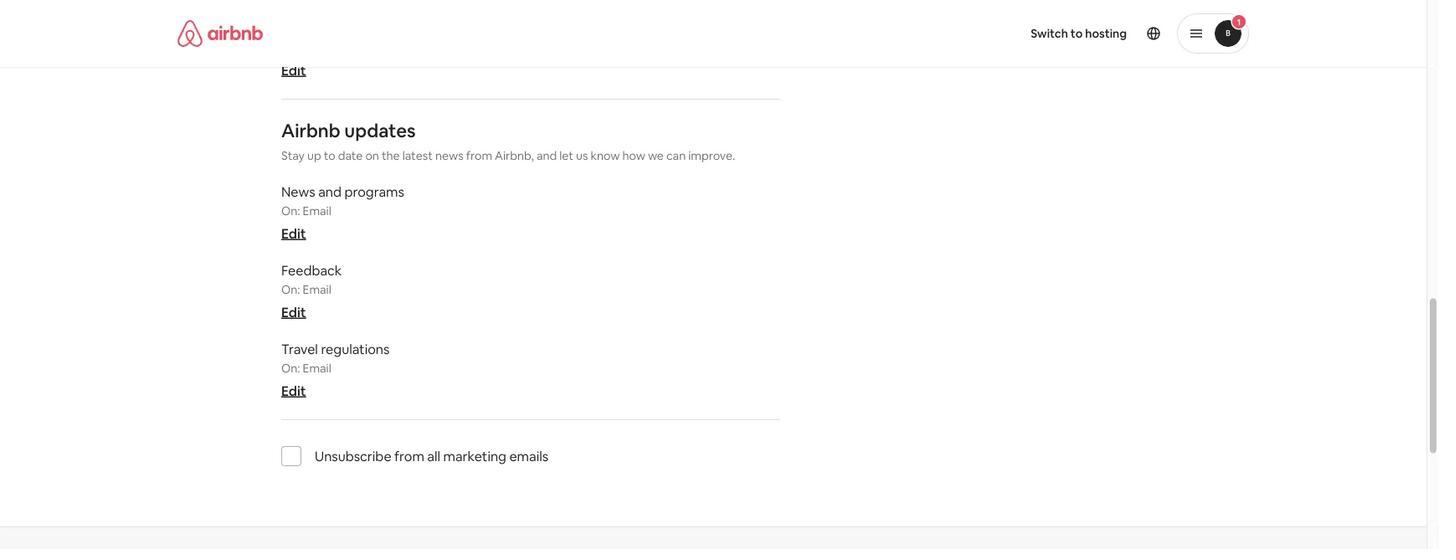 Task type: locate. For each thing, give the bounding box(es) containing it.
from left all
[[395, 448, 424, 465]]

2 edit button from the top
[[281, 225, 306, 242]]

edit button up airbnb at the top
[[281, 62, 306, 79]]

email down feedback
[[303, 282, 331, 297]]

feedback on: email edit
[[281, 262, 342, 321]]

edit button up travel
[[281, 304, 306, 321]]

edit up travel
[[281, 304, 306, 321]]

and right the news
[[318, 183, 342, 200]]

on
[[365, 148, 379, 163]]

stay
[[281, 148, 305, 163]]

2 vertical spatial on:
[[281, 361, 300, 376]]

edit button for travel
[[281, 382, 306, 400]]

marketing
[[443, 448, 507, 465]]

we
[[648, 148, 664, 163]]

on: inside 'feedback on: email edit'
[[281, 282, 300, 297]]

on: down the news
[[281, 204, 300, 219]]

edit inside 'feedback on: email edit'
[[281, 304, 306, 321]]

3 edit button from the top
[[281, 304, 306, 321]]

and inside news and programs on: email edit
[[318, 183, 342, 200]]

email inside news and programs on: email edit
[[303, 204, 331, 219]]

airbnb
[[281, 119, 341, 142]]

0 vertical spatial email
[[303, 204, 331, 219]]

3 edit from the top
[[281, 304, 306, 321]]

hosting
[[1086, 26, 1127, 41]]

from
[[466, 148, 493, 163], [395, 448, 424, 465]]

edit up airbnb at the top
[[281, 62, 306, 79]]

0 vertical spatial and
[[537, 148, 557, 163]]

edit button up feedback
[[281, 225, 306, 242]]

1 horizontal spatial and
[[537, 148, 557, 163]]

on: down travel
[[281, 361, 300, 376]]

1 on: from the top
[[281, 204, 300, 219]]

1 vertical spatial to
[[324, 148, 336, 163]]

and inside airbnb updates stay up to date on the latest news from airbnb, and let us know how we can improve.
[[537, 148, 557, 163]]

unsubscribe from all marketing emails
[[315, 448, 549, 465]]

to
[[1071, 26, 1083, 41], [324, 148, 336, 163]]

email down the news
[[303, 204, 331, 219]]

regulations
[[321, 340, 390, 358]]

edit inside travel regulations on: email edit
[[281, 382, 306, 400]]

to right up
[[324, 148, 336, 163]]

2 edit from the top
[[281, 225, 306, 242]]

to right switch on the top of the page
[[1071, 26, 1083, 41]]

1 vertical spatial on:
[[281, 282, 300, 297]]

on: down feedback
[[281, 282, 300, 297]]

email inside 'feedback on: email edit'
[[303, 282, 331, 297]]

edit down travel
[[281, 382, 306, 400]]

email down travel
[[303, 361, 331, 376]]

0 vertical spatial from
[[466, 148, 493, 163]]

0 horizontal spatial from
[[395, 448, 424, 465]]

1 vertical spatial email
[[303, 282, 331, 297]]

know
[[591, 148, 620, 163]]

1 edit from the top
[[281, 62, 306, 79]]

0 vertical spatial on:
[[281, 204, 300, 219]]

and left the let
[[537, 148, 557, 163]]

3 on: from the top
[[281, 361, 300, 376]]

2 email from the top
[[303, 282, 331, 297]]

all
[[427, 448, 441, 465]]

edit button for feedback
[[281, 304, 306, 321]]

edit button for news
[[281, 225, 306, 242]]

travel
[[281, 340, 318, 358]]

switch
[[1031, 26, 1069, 41]]

2 vertical spatial email
[[303, 361, 331, 376]]

us
[[576, 148, 588, 163]]

edit button
[[281, 62, 306, 79], [281, 225, 306, 242], [281, 304, 306, 321], [281, 382, 306, 400]]

edit button down travel
[[281, 382, 306, 400]]

1 email from the top
[[303, 204, 331, 219]]

edit up feedback
[[281, 225, 306, 242]]

1 vertical spatial from
[[395, 448, 424, 465]]

1 horizontal spatial from
[[466, 148, 493, 163]]

from right news
[[466, 148, 493, 163]]

0 horizontal spatial to
[[324, 148, 336, 163]]

profile element
[[734, 0, 1250, 67]]

how
[[623, 148, 646, 163]]

unsubscribe
[[315, 448, 392, 465]]

4 edit from the top
[[281, 382, 306, 400]]

date
[[338, 148, 363, 163]]

4 edit button from the top
[[281, 382, 306, 400]]

edit
[[281, 62, 306, 79], [281, 225, 306, 242], [281, 304, 306, 321], [281, 382, 306, 400]]

on: inside travel regulations on: email edit
[[281, 361, 300, 376]]

3 email from the top
[[303, 361, 331, 376]]

0 horizontal spatial and
[[318, 183, 342, 200]]

to inside the switch to hosting 'link'
[[1071, 26, 1083, 41]]

and
[[537, 148, 557, 163], [318, 183, 342, 200]]

1 horizontal spatial to
[[1071, 26, 1083, 41]]

2 on: from the top
[[281, 282, 300, 297]]

switch to hosting link
[[1021, 16, 1137, 51]]

to inside airbnb updates stay up to date on the latest news from airbnb, and let us know how we can improve.
[[324, 148, 336, 163]]

updates
[[345, 119, 416, 142]]

switch to hosting
[[1031, 26, 1127, 41]]

0 vertical spatial to
[[1071, 26, 1083, 41]]

1 vertical spatial and
[[318, 183, 342, 200]]

on:
[[281, 204, 300, 219], [281, 282, 300, 297], [281, 361, 300, 376]]

email
[[303, 204, 331, 219], [303, 282, 331, 297], [303, 361, 331, 376]]



Task type: vqa. For each thing, say whether or not it's contained in the screenshot.
Food
no



Task type: describe. For each thing, give the bounding box(es) containing it.
1
[[1238, 16, 1241, 27]]

on: inside news and programs on: email edit
[[281, 204, 300, 219]]

the
[[382, 148, 400, 163]]

edit inside news and programs on: email edit
[[281, 225, 306, 242]]

email inside travel regulations on: email edit
[[303, 361, 331, 376]]

news and programs on: email edit
[[281, 183, 404, 242]]

programs
[[345, 183, 404, 200]]

from inside airbnb updates stay up to date on the latest news from airbnb, and let us know how we can improve.
[[466, 148, 493, 163]]

can
[[667, 148, 686, 163]]

let
[[560, 148, 574, 163]]

news
[[281, 183, 316, 200]]

news
[[435, 148, 464, 163]]

offers and updates tab panel
[[281, 0, 780, 487]]

improve.
[[689, 148, 736, 163]]

1 edit button from the top
[[281, 62, 306, 79]]

airbnb,
[[495, 148, 534, 163]]

travel regulations on: email edit
[[281, 340, 390, 400]]

feedback
[[281, 262, 342, 279]]

up
[[307, 148, 321, 163]]

latest
[[403, 148, 433, 163]]

emails
[[510, 448, 549, 465]]

1 button
[[1178, 13, 1250, 54]]

airbnb updates stay up to date on the latest news from airbnb, and let us know how we can improve.
[[281, 119, 736, 163]]



